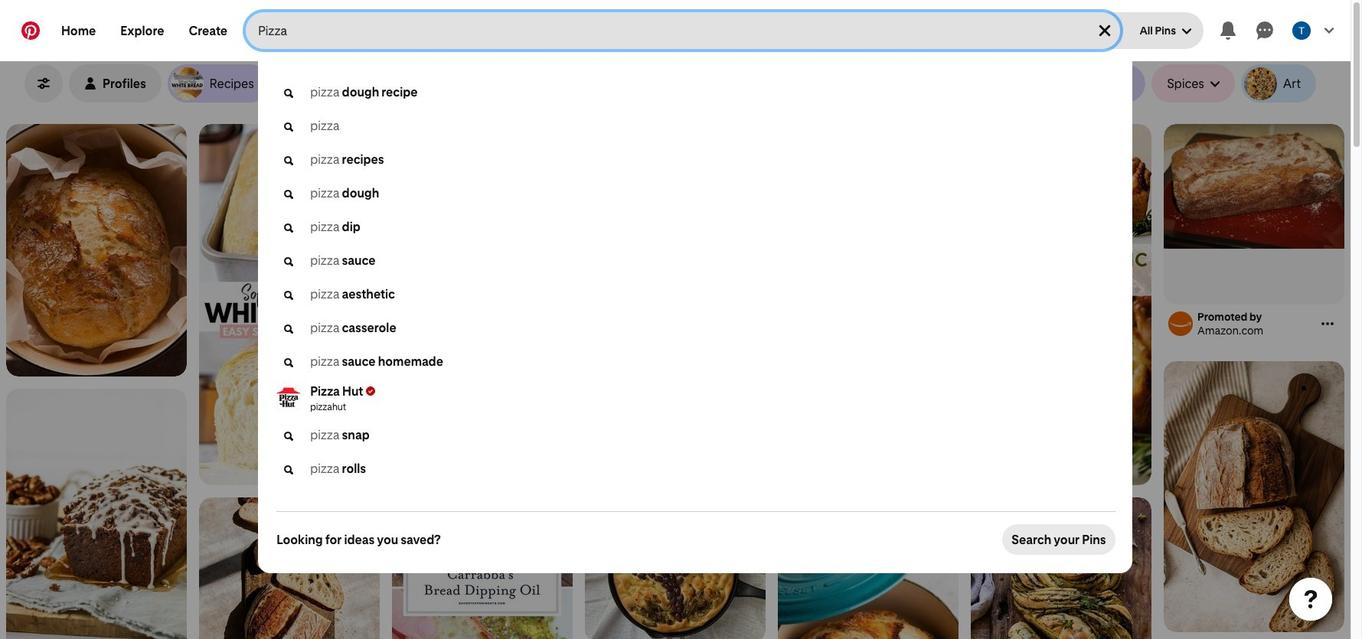 Task type: vqa. For each thing, say whether or not it's contained in the screenshot.
This contains an image of: White Bread {So soft and easy to make!} | Plated Cravings on the left of page
yes



Task type: locate. For each thing, give the bounding box(es) containing it.
this contains an image of: white bread {so soft and easy to make!} | plated cravings image
[[199, 124, 380, 486]]

tara schultz image
[[1293, 21, 1312, 40]]

this contains: friendship bread (pistachio) image
[[1164, 124, 1345, 249]]

few things are better than freshly baked bread. and eating it while it's still warm with delicious pasta or a steaming bowl of soup or stew? the best! this simple no-knead recipe builds on my basic 4-ingredient overnight artisan bread recipe. it's still super easy to make and requires only a handful of extra ingredients! | #homemadebread #rosemarybread #easybreadrecipe #rusticbread #comfortfood #noknead #overnightbread #rosemary #roastedgarlic #evoo #oliveoil #madefromscratch #artisanbread image
[[392, 124, 573, 395]]

Search text field
[[258, 12, 1084, 49]]

this contains an image of: easy overnight sourdough bread recipe image
[[1164, 362, 1345, 633]]

this contains an image of: world's easiest yeast bread recipe - artisan, no knead crusty bread image
[[6, 124, 187, 377]]

list
[[0, 124, 1351, 640]]



Task type: describe. For each thing, give the bounding box(es) containing it.
domain verification icon image
[[366, 387, 376, 396]]

this contains an image of: easy dutch oven bread (no knead bread) image
[[778, 516, 959, 640]]

swirled garlic herb bread. - half baked harvest image
[[971, 498, 1152, 640]]

dropdown image
[[1183, 27, 1192, 36]]

filter image
[[38, 77, 50, 90]]

by regan jones

they're versatile -- very few baked goods can double as both a dessert or a breakfast.

they're easy -- no special equipment needed. quick breads are usually a one or two bowl (max) baking project. you don't even need to break out the hand mixer.

they're suited for gift giving too--or, you can simply save the loaf for yourself and enjoy it all week long. that's what my family has been doing since i first developed this lemon-pecan streusel bread for sunnyland farms. image
[[6, 389, 187, 640]]

this contains an image of: tu b'shvat focaccia image
[[585, 502, 766, 640]]

this contains an image of: image
[[199, 498, 380, 640]]

person image
[[84, 77, 97, 90]]

this contains an image of: rosemary garlic pull apart bread image
[[971, 124, 1152, 486]]

this contains an image of: carrabba's olive oil bread dip image
[[392, 408, 573, 640]]



